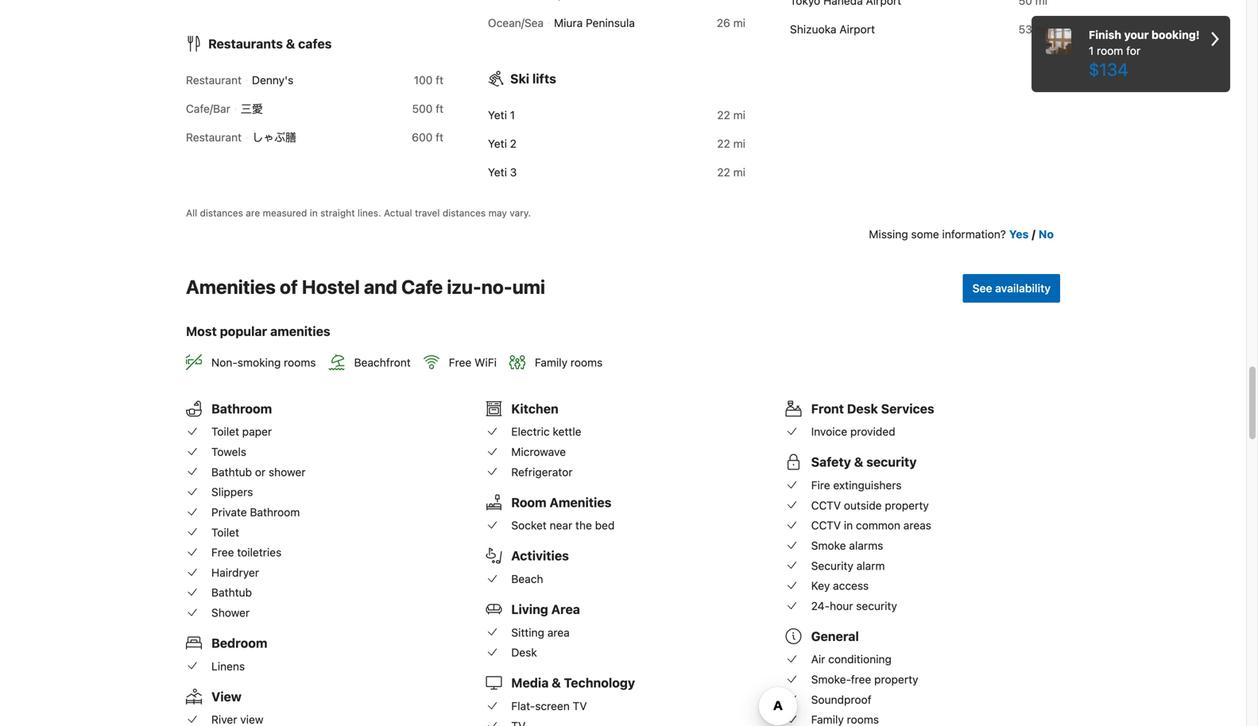 Task type: vqa. For each thing, say whether or not it's contained in the screenshot.
Ocean/Sea
yes



Task type: locate. For each thing, give the bounding box(es) containing it.
0 horizontal spatial rooms
[[284, 356, 316, 369]]

0 horizontal spatial in
[[310, 208, 318, 219]]

toiletries
[[237, 546, 282, 559]]

1 cctv from the top
[[811, 499, 841, 512]]

2 vertical spatial 22 mi
[[717, 166, 746, 179]]

see availability button
[[963, 274, 1060, 303]]

toilet
[[211, 425, 239, 439], [211, 526, 239, 539]]

2 vertical spatial ft
[[436, 131, 444, 144]]

1 horizontal spatial desk
[[847, 401, 878, 416]]

1 vertical spatial property
[[874, 673, 918, 686]]

rooms down amenities
[[284, 356, 316, 369]]

activities
[[511, 549, 569, 564]]

0 vertical spatial cctv
[[811, 499, 841, 512]]

2 yeti from the top
[[488, 137, 507, 150]]

invoice
[[811, 425, 847, 439]]

2 22 from the top
[[717, 137, 730, 150]]

flat-
[[511, 700, 535, 713]]

0 vertical spatial yeti
[[488, 109, 507, 122]]

peninsula
[[586, 16, 635, 29]]

amenities
[[186, 276, 276, 298], [550, 495, 612, 510]]

cctv down "fire"
[[811, 499, 841, 512]]

information?
[[942, 228, 1006, 241]]

in left straight
[[310, 208, 318, 219]]

desk up invoice provided on the right bottom
[[847, 401, 878, 416]]

$134
[[1089, 59, 1128, 79]]

ft right 100
[[436, 74, 444, 87]]

2 bathtub from the top
[[211, 586, 252, 600]]

2 22 mi from the top
[[717, 137, 746, 150]]

shower
[[269, 466, 306, 479]]

cctv outside property
[[811, 499, 929, 512]]

0 vertical spatial bathtub
[[211, 466, 252, 479]]

cafe/bar
[[186, 102, 230, 115]]

1 vertical spatial 22 mi
[[717, 137, 746, 150]]

cctv
[[811, 499, 841, 512], [811, 519, 841, 532]]

& for safety
[[854, 455, 863, 470]]

しゃぶ膳
[[252, 131, 296, 144]]

0 vertical spatial 1
[[1089, 44, 1094, 57]]

view
[[211, 689, 242, 705]]

bathtub
[[211, 466, 252, 479], [211, 586, 252, 600]]

socket near the bed
[[511, 519, 615, 532]]

& up screen
[[552, 676, 561, 691]]

0 vertical spatial &
[[286, 36, 295, 51]]

or
[[255, 466, 266, 479]]

electric kettle
[[511, 425, 581, 439]]

desk
[[847, 401, 878, 416], [511, 646, 537, 659]]

53 mi
[[1019, 23, 1048, 36]]

amenities up the
[[550, 495, 612, 510]]

desk down sitting
[[511, 646, 537, 659]]

non-
[[211, 356, 238, 369]]

screen
[[535, 700, 570, 713]]

toilet down private
[[211, 526, 239, 539]]

paper
[[242, 425, 272, 439]]

1 horizontal spatial free
[[449, 356, 472, 369]]

free toiletries
[[211, 546, 282, 559]]

bathroom down shower
[[250, 506, 300, 519]]

missing
[[869, 228, 908, 241]]

miura peninsula
[[554, 16, 635, 29]]

distances right all
[[200, 208, 243, 219]]

0 vertical spatial toilet
[[211, 425, 239, 439]]

ft right the 600
[[436, 131, 444, 144]]

1 vertical spatial yeti
[[488, 137, 507, 150]]

smoke alarms
[[811, 539, 883, 552]]

security
[[811, 559, 854, 573]]

amenities
[[270, 324, 330, 339]]

1 bathtub from the top
[[211, 466, 252, 479]]

2 rooms from the left
[[571, 356, 603, 369]]

free left wifi
[[449, 356, 472, 369]]

yeti left '2' on the top
[[488, 137, 507, 150]]

yeti for yeti 3
[[488, 166, 507, 179]]

1 vertical spatial bathtub
[[211, 586, 252, 600]]

bathtub up slippers
[[211, 466, 252, 479]]

1 vertical spatial security
[[856, 600, 897, 613]]

no button
[[1039, 227, 1054, 243]]

bathtub or shower
[[211, 466, 306, 479]]

yes
[[1009, 228, 1029, 241]]

1 yeti from the top
[[488, 109, 507, 122]]

bathtub up 'shower'
[[211, 586, 252, 600]]

and
[[364, 276, 397, 298]]

security down access
[[856, 600, 897, 613]]

2 vertical spatial 22
[[717, 166, 730, 179]]

0 vertical spatial security
[[866, 455, 917, 470]]

restaurant for しゃぶ膳
[[186, 131, 242, 144]]

linens
[[211, 660, 245, 673]]

22 mi for yeti 1
[[717, 109, 746, 122]]

1 toilet from the top
[[211, 425, 239, 439]]

1 horizontal spatial &
[[552, 676, 561, 691]]

restaurant up cafe/bar
[[186, 74, 242, 87]]

1 left room
[[1089, 44, 1094, 57]]

22 mi for yeti 3
[[717, 166, 746, 179]]

yes button
[[1009, 227, 1029, 243]]

1 vertical spatial ft
[[436, 102, 444, 115]]

yeti left 3
[[488, 166, 507, 179]]

towels
[[211, 446, 246, 459]]

some
[[911, 228, 939, 241]]

0 vertical spatial desk
[[847, 401, 878, 416]]

2 cctv from the top
[[811, 519, 841, 532]]

free up hairdryer
[[211, 546, 234, 559]]

umi
[[512, 276, 545, 298]]

restaurant down cafe/bar
[[186, 131, 242, 144]]

1 horizontal spatial 1
[[1089, 44, 1094, 57]]

your
[[1124, 28, 1149, 41]]

ft
[[436, 74, 444, 87], [436, 102, 444, 115], [436, 131, 444, 144]]

0 vertical spatial free
[[449, 356, 472, 369]]

1 vertical spatial bathroom
[[250, 506, 300, 519]]

izu-
[[447, 276, 481, 298]]

rooms right family
[[571, 356, 603, 369]]

security up extinguishers
[[866, 455, 917, 470]]

1 vertical spatial 22
[[717, 137, 730, 150]]

room
[[511, 495, 547, 510]]

1 vertical spatial toilet
[[211, 526, 239, 539]]

3 22 from the top
[[717, 166, 730, 179]]

family rooms
[[535, 356, 603, 369]]

0 horizontal spatial &
[[286, 36, 295, 51]]

bedroom
[[211, 636, 267, 651]]

ski lifts
[[510, 71, 556, 86]]

slippers
[[211, 486, 253, 499]]

smoke-free property
[[811, 673, 918, 686]]

3 yeti from the top
[[488, 166, 507, 179]]

1 22 from the top
[[717, 109, 730, 122]]

mi for yeti 1
[[733, 109, 746, 122]]

ocean/sea
[[488, 16, 544, 29]]

smoke
[[811, 539, 846, 552]]

family
[[535, 356, 568, 369]]

0 horizontal spatial amenities
[[186, 276, 276, 298]]

yeti 1
[[488, 109, 515, 122]]

1 up '2' on the top
[[510, 109, 515, 122]]

rooms
[[284, 356, 316, 369], [571, 356, 603, 369]]

1 vertical spatial cctv
[[811, 519, 841, 532]]

1 ft from the top
[[436, 74, 444, 87]]

1 vertical spatial 1
[[510, 109, 515, 122]]

of
[[280, 276, 298, 298]]

bathroom up the "toilet paper"
[[211, 401, 272, 416]]

0 vertical spatial bathroom
[[211, 401, 272, 416]]

2 vertical spatial yeti
[[488, 166, 507, 179]]

1 vertical spatial restaurant
[[186, 131, 242, 144]]

property
[[885, 499, 929, 512], [874, 673, 918, 686]]

ft for 500 ft
[[436, 102, 444, 115]]

2 toilet from the top
[[211, 526, 239, 539]]

security
[[866, 455, 917, 470], [856, 600, 897, 613]]

shower
[[211, 607, 250, 620]]

common
[[856, 519, 901, 532]]

1
[[1089, 44, 1094, 57], [510, 109, 515, 122]]

the
[[575, 519, 592, 532]]

bathroom
[[211, 401, 272, 416], [250, 506, 300, 519]]

bathtub for bathtub or shower
[[211, 466, 252, 479]]

1 22 mi from the top
[[717, 109, 746, 122]]

no
[[1039, 228, 1054, 241]]

amenities up popular
[[186, 276, 276, 298]]

500
[[412, 102, 433, 115]]

& for media
[[552, 676, 561, 691]]

1 horizontal spatial rooms
[[571, 356, 603, 369]]

2 restaurant from the top
[[186, 131, 242, 144]]

front
[[811, 401, 844, 416]]

distances left the may
[[443, 208, 486, 219]]

0 horizontal spatial distances
[[200, 208, 243, 219]]

22 for 1
[[717, 109, 730, 122]]

yeti
[[488, 109, 507, 122], [488, 137, 507, 150], [488, 166, 507, 179]]

toilet up towels
[[211, 425, 239, 439]]

3 ft from the top
[[436, 131, 444, 144]]

0 vertical spatial ft
[[436, 74, 444, 87]]

& left cafes on the left of the page
[[286, 36, 295, 51]]

1 horizontal spatial distances
[[443, 208, 486, 219]]

2 ft from the top
[[436, 102, 444, 115]]

& up "fire extinguishers"
[[854, 455, 863, 470]]

security for 24-hour security
[[856, 600, 897, 613]]

smoking
[[238, 356, 281, 369]]

0 vertical spatial 22
[[717, 109, 730, 122]]

1 horizontal spatial in
[[844, 519, 853, 532]]

property up areas
[[885, 499, 929, 512]]

0 horizontal spatial free
[[211, 546, 234, 559]]

0 horizontal spatial desk
[[511, 646, 537, 659]]

0 vertical spatial 22 mi
[[717, 109, 746, 122]]

property right free
[[874, 673, 918, 686]]

1 vertical spatial amenities
[[550, 495, 612, 510]]

free wifi
[[449, 356, 497, 369]]

smoke-
[[811, 673, 851, 686]]

in up smoke alarms
[[844, 519, 853, 532]]

3 22 mi from the top
[[717, 166, 746, 179]]

cctv up smoke
[[811, 519, 841, 532]]

2 horizontal spatial &
[[854, 455, 863, 470]]

1 vertical spatial free
[[211, 546, 234, 559]]

0 vertical spatial restaurant
[[186, 74, 242, 87]]

1 vertical spatial &
[[854, 455, 863, 470]]

0 vertical spatial property
[[885, 499, 929, 512]]

yeti up yeti 2
[[488, 109, 507, 122]]

2 vertical spatial &
[[552, 676, 561, 691]]

1 restaurant from the top
[[186, 74, 242, 87]]

refrigerator
[[511, 466, 573, 479]]

ft right 500
[[436, 102, 444, 115]]

all
[[186, 208, 197, 219]]



Task type: describe. For each thing, give the bounding box(es) containing it.
property for safety & security
[[885, 499, 929, 512]]

finish your booking! 1 room for $134
[[1089, 28, 1200, 79]]

22 mi for yeti 2
[[717, 137, 746, 150]]

flat-screen tv
[[511, 700, 587, 713]]

alarm
[[857, 559, 885, 573]]

microwave
[[511, 446, 566, 459]]

600
[[412, 131, 433, 144]]

media
[[511, 676, 549, 691]]

shizuoka
[[790, 23, 837, 36]]

0 vertical spatial amenities
[[186, 276, 276, 298]]

free for free toiletries
[[211, 546, 234, 559]]

100
[[414, 74, 433, 87]]

extinguishers
[[833, 479, 902, 492]]

soundproof
[[811, 693, 872, 707]]

living area
[[511, 602, 580, 617]]

1 vertical spatial desk
[[511, 646, 537, 659]]

600 ft
[[412, 131, 444, 144]]

toilet paper
[[211, 425, 272, 439]]

denny's
[[252, 74, 294, 87]]

all distances are measured in straight lines. actual travel distances may vary.
[[186, 208, 531, 219]]

amenities of hostel and cafe izu-no-umi
[[186, 276, 545, 298]]

fire
[[811, 479, 830, 492]]

26 mi
[[717, 16, 746, 29]]

bed
[[595, 519, 615, 532]]

front desk services
[[811, 401, 934, 416]]

shizuoka airport
[[790, 23, 875, 36]]

actual
[[384, 208, 412, 219]]

availability
[[995, 282, 1051, 295]]

provided
[[850, 425, 895, 439]]

22 for 2
[[717, 137, 730, 150]]

0 vertical spatial in
[[310, 208, 318, 219]]

see availability
[[973, 282, 1051, 295]]

travel
[[415, 208, 440, 219]]

ski
[[510, 71, 529, 86]]

rightchevron image
[[1211, 27, 1219, 51]]

beach
[[511, 573, 543, 586]]

ft for 100 ft
[[436, 74, 444, 87]]

0 horizontal spatial 1
[[510, 109, 515, 122]]

near
[[550, 519, 572, 532]]

53
[[1019, 23, 1032, 36]]

yeti for yeti 1
[[488, 109, 507, 122]]

lines.
[[358, 208, 381, 219]]

2 distances from the left
[[443, 208, 486, 219]]

may
[[488, 208, 507, 219]]

see
[[973, 282, 992, 295]]

safety
[[811, 455, 851, 470]]

free for free wifi
[[449, 356, 472, 369]]

private bathroom
[[211, 506, 300, 519]]

property for general
[[874, 673, 918, 686]]

yeti for yeti 2
[[488, 137, 507, 150]]

/
[[1032, 228, 1036, 241]]

hour
[[830, 600, 853, 613]]

access
[[833, 580, 869, 593]]

security for safety & security
[[866, 455, 917, 470]]

free
[[851, 673, 871, 686]]

straight
[[320, 208, 355, 219]]

general
[[811, 629, 859, 644]]

security alarm
[[811, 559, 885, 573]]

yeti 3
[[488, 166, 517, 179]]

safety & security
[[811, 455, 917, 470]]

toilet for toilet
[[211, 526, 239, 539]]

room
[[1097, 44, 1123, 57]]

1 horizontal spatial amenities
[[550, 495, 612, 510]]

& for restaurants
[[286, 36, 295, 51]]

popular
[[220, 324, 267, 339]]

most
[[186, 324, 217, 339]]

finish
[[1089, 28, 1122, 41]]

cctv in common areas
[[811, 519, 931, 532]]

most popular amenities
[[186, 324, 330, 339]]

restaurants & cafes
[[208, 36, 332, 51]]

air
[[811, 653, 825, 666]]

mi for shizuoka airport
[[1035, 23, 1048, 36]]

toilet for toilet paper
[[211, 425, 239, 439]]

mi for yeti 3
[[733, 166, 746, 179]]

area
[[547, 626, 570, 639]]

key access
[[811, 580, 869, 593]]

24-hour security
[[811, 600, 897, 613]]

restaurant for denny's
[[186, 74, 242, 87]]

key
[[811, 580, 830, 593]]

ft for 600 ft
[[436, 131, 444, 144]]

area
[[551, 602, 580, 617]]

media & technology
[[511, 676, 635, 691]]

1 distances from the left
[[200, 208, 243, 219]]

cafe
[[401, 276, 443, 298]]

living
[[511, 602, 548, 617]]

electric
[[511, 425, 550, 439]]

cctv for cctv in common areas
[[811, 519, 841, 532]]

22 for 3
[[717, 166, 730, 179]]

non-smoking rooms
[[211, 356, 316, 369]]

bathtub for bathtub
[[211, 586, 252, 600]]

24-
[[811, 600, 830, 613]]

1 vertical spatial in
[[844, 519, 853, 532]]

1 rooms from the left
[[284, 356, 316, 369]]

restaurants
[[208, 36, 283, 51]]

mi for yeti 2
[[733, 137, 746, 150]]

socket
[[511, 519, 547, 532]]

cctv for cctv outside property
[[811, 499, 841, 512]]

missing some information? yes / no
[[869, 228, 1054, 241]]

fire extinguishers
[[811, 479, 902, 492]]

outside
[[844, 499, 882, 512]]

三愛
[[241, 102, 263, 115]]

sitting
[[511, 626, 544, 639]]

100 ft
[[414, 74, 444, 87]]

2
[[510, 137, 517, 150]]

invoice provided
[[811, 425, 895, 439]]

room amenities
[[511, 495, 612, 510]]

1 inside finish your booking! 1 room for $134
[[1089, 44, 1094, 57]]

kettle
[[553, 425, 581, 439]]



